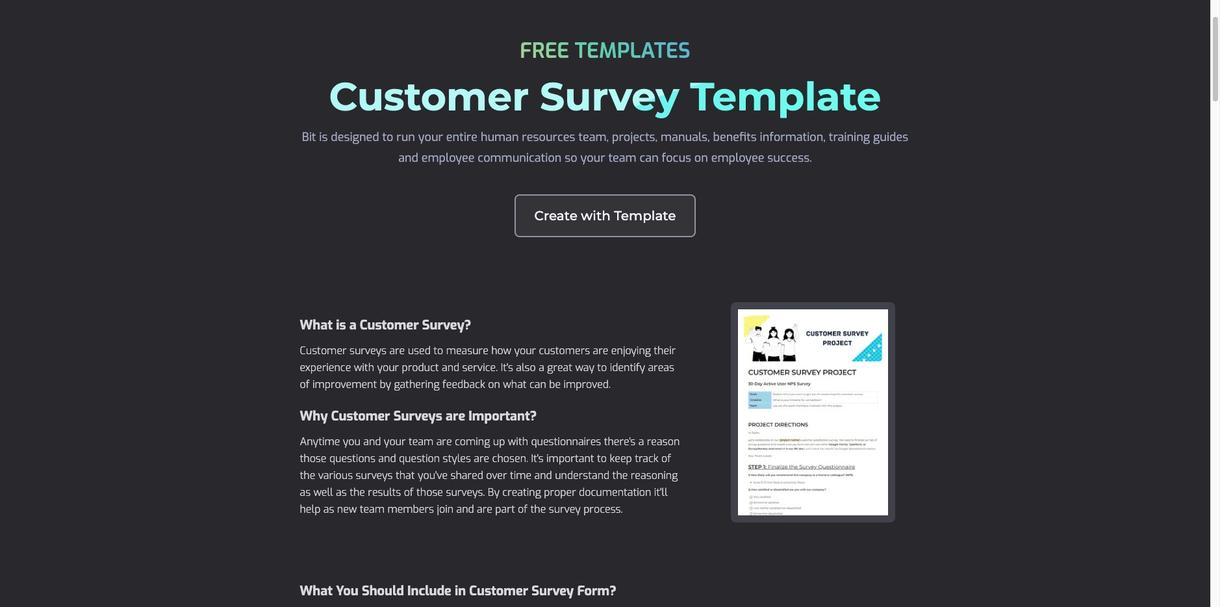 Task type: vqa. For each thing, say whether or not it's contained in the screenshot.
Create with Template LINK in the top of the page
yes



Task type: describe. For each thing, give the bounding box(es) containing it.
free templates
[[520, 37, 691, 64]]

by
[[488, 486, 500, 499]]

customer surveys are used to measure how your customers are enjoying their experience with your product and service. it's also a great way to identify areas of improvement by gathering feedback on what can be improved.
[[300, 344, 676, 391]]

new
[[337, 503, 357, 516]]

your up also at left
[[515, 344, 536, 358]]

members
[[388, 503, 434, 516]]

of down 'reason'
[[662, 452, 672, 465]]

1 vertical spatial survey
[[532, 583, 574, 600]]

0 vertical spatial those
[[300, 452, 327, 465]]

to inside anytime you and your team are coming up with questionnaires there's a reason those questions and question styles are chosen. it's important to keep track of the various surveys that you've shared over time and understand the reasoning as well as the results of those surveys. by creating proper documentation it'll help as new team members join and are part of the survey process.
[[597, 452, 607, 465]]

by
[[380, 378, 391, 391]]

focus
[[662, 150, 692, 166]]

you
[[343, 435, 361, 449]]

your up by
[[377, 361, 399, 374]]

1 vertical spatial team
[[409, 435, 434, 449]]

are left used
[[390, 344, 405, 358]]

with inside "link"
[[581, 208, 611, 224]]

time
[[510, 469, 532, 482]]

their
[[654, 344, 676, 358]]

0 vertical spatial survey
[[540, 73, 680, 120]]

what is a customer survey?
[[300, 317, 472, 334]]

up
[[493, 435, 505, 449]]

surveys.
[[446, 486, 485, 499]]

documentation
[[579, 486, 652, 499]]

to right way at the left bottom of the page
[[598, 361, 607, 374]]

should
[[362, 583, 404, 600]]

benefits
[[714, 129, 757, 145]]

create
[[535, 208, 578, 224]]

0 vertical spatial a
[[350, 317, 357, 334]]

why customer surveys are important?
[[300, 408, 537, 425]]

customer up used
[[360, 317, 419, 334]]

bit is designed to run your entire human resources team, projects, manuals, benefits information, training guides and employee communication so your team can focus on employee success.
[[302, 129, 909, 166]]

can inside bit is designed to run your entire human resources team, projects, manuals, benefits information, training guides and employee communication so your team can focus on employee success.
[[640, 150, 659, 166]]

important?
[[469, 408, 537, 425]]

of inside customer surveys are used to measure how your customers are enjoying their experience with your product and service. it's also a great way to identify areas of improvement by gathering feedback on what can be improved.
[[300, 378, 310, 391]]

of down creating
[[518, 503, 528, 516]]

questionnaires
[[531, 435, 602, 449]]

are up coming
[[446, 408, 466, 425]]

help
[[300, 503, 321, 516]]

you
[[336, 583, 359, 600]]

experience
[[300, 361, 351, 374]]

so
[[565, 150, 578, 166]]

manuals,
[[661, 129, 710, 145]]

there's
[[604, 435, 636, 449]]

the down creating
[[531, 503, 546, 516]]

to inside bit is designed to run your entire human resources team, projects, manuals, benefits information, training guides and employee communication so your team can focus on employee success.
[[383, 129, 394, 145]]

improved.
[[564, 378, 611, 391]]

what for what is a customer survey?
[[300, 317, 333, 334]]

include
[[408, 583, 452, 600]]

2 horizontal spatial as
[[336, 486, 347, 499]]

gathering
[[394, 378, 440, 391]]

important
[[547, 452, 595, 465]]

questions
[[330, 452, 376, 465]]

2 employee from the left
[[712, 150, 765, 166]]

areas
[[648, 361, 675, 374]]

entire
[[446, 129, 478, 145]]

enjoying
[[612, 344, 651, 358]]

0 horizontal spatial team
[[360, 503, 385, 516]]

it'll
[[655, 486, 668, 499]]

improvement
[[313, 378, 377, 391]]

it's inside customer surveys are used to measure how your customers are enjoying their experience with your product and service. it's also a great way to identify areas of improvement by gathering feedback on what can be improved.
[[501, 361, 514, 374]]

way
[[576, 361, 595, 374]]

customer inside customer surveys are used to measure how your customers are enjoying their experience with your product and service. it's also a great way to identify areas of improvement by gathering feedback on what can be improved.
[[300, 344, 347, 358]]

team,
[[579, 129, 609, 145]]

reason
[[647, 435, 680, 449]]

and inside bit is designed to run your entire human resources team, projects, manuals, benefits information, training guides and employee communication so your team can focus on employee success.
[[399, 150, 419, 166]]

survey?
[[422, 317, 472, 334]]

process.
[[584, 503, 623, 516]]

your right run
[[419, 129, 443, 145]]

create with template link
[[515, 194, 696, 237]]

you've
[[418, 469, 448, 482]]

used
[[408, 344, 431, 358]]

on inside bit is designed to run your entire human resources team, projects, manuals, benefits information, training guides and employee communication so your team can focus on employee success.
[[695, 150, 709, 166]]

surveys
[[394, 408, 443, 425]]

projects,
[[612, 129, 658, 145]]

part
[[496, 503, 515, 516]]

resources
[[522, 129, 576, 145]]

reasoning
[[631, 469, 678, 482]]

with inside customer surveys are used to measure how your customers are enjoying their experience with your product and service. it's also a great way to identify areas of improvement by gathering feedback on what can be improved.
[[354, 361, 374, 374]]



Task type: locate. For each thing, give the bounding box(es) containing it.
of down experience on the left bottom of the page
[[300, 378, 310, 391]]

1 horizontal spatial template
[[691, 73, 882, 120]]

also
[[516, 361, 536, 374]]

1 what from the top
[[300, 317, 333, 334]]

1 vertical spatial with
[[354, 361, 374, 374]]

1 vertical spatial on
[[488, 378, 500, 391]]

template inside create with template "link"
[[614, 208, 676, 224]]

are up way at the left bottom of the page
[[593, 344, 609, 358]]

creating
[[503, 486, 541, 499]]

create with template
[[535, 208, 676, 224]]

be
[[550, 378, 561, 391]]

keep
[[610, 452, 632, 465]]

2 horizontal spatial team
[[609, 150, 637, 166]]

0 horizontal spatial with
[[354, 361, 374, 374]]

communication
[[478, 150, 562, 166]]

a up the track
[[639, 435, 645, 449]]

in
[[455, 583, 466, 600]]

and
[[399, 150, 419, 166], [442, 361, 460, 374], [364, 435, 381, 449], [379, 452, 396, 465], [535, 469, 552, 482], [457, 503, 474, 516]]

0 horizontal spatial employee
[[422, 150, 475, 166]]

product
[[402, 361, 439, 374]]

and down the surveys.
[[457, 503, 474, 516]]

team down results
[[360, 503, 385, 516]]

customer survey template image
[[731, 302, 896, 523]]

0 horizontal spatial as
[[300, 486, 311, 499]]

results
[[368, 486, 401, 499]]

a right also at left
[[539, 361, 545, 374]]

0 horizontal spatial is
[[319, 129, 328, 145]]

1 horizontal spatial with
[[508, 435, 529, 449]]

on inside customer surveys are used to measure how your customers are enjoying their experience with your product and service. it's also a great way to identify areas of improvement by gathering feedback on what can be improved.
[[488, 378, 500, 391]]

2 vertical spatial with
[[508, 435, 529, 449]]

and inside customer surveys are used to measure how your customers are enjoying their experience with your product and service. it's also a great way to identify areas of improvement by gathering feedback on what can be improved.
[[442, 361, 460, 374]]

1 horizontal spatial as
[[324, 503, 334, 516]]

is for what
[[336, 317, 346, 334]]

employee
[[422, 150, 475, 166], [712, 150, 765, 166]]

1 horizontal spatial those
[[417, 486, 443, 499]]

is up experience on the left bottom of the page
[[336, 317, 346, 334]]

1 horizontal spatial employee
[[712, 150, 765, 166]]

on left "what"
[[488, 378, 500, 391]]

measure
[[446, 344, 489, 358]]

shared
[[451, 469, 484, 482]]

of up members
[[404, 486, 414, 499]]

employee down "benefits"
[[712, 150, 765, 166]]

customer
[[329, 73, 529, 120], [360, 317, 419, 334], [300, 344, 347, 358], [331, 408, 390, 425], [470, 583, 529, 600]]

1 horizontal spatial a
[[539, 361, 545, 374]]

the down keep
[[613, 469, 628, 482]]

0 vertical spatial on
[[695, 150, 709, 166]]

customer survey template
[[329, 73, 882, 120]]

your up question
[[384, 435, 406, 449]]

2 what from the top
[[300, 583, 333, 600]]

human
[[481, 129, 519, 145]]

surveys inside anytime you and your team are coming up with questionnaires there's a reason those questions and question styles are chosen. it's important to keep track of the various surveys that you've shared over time and understand the reasoning as well as the results of those surveys. by creating proper documentation it'll help as new team members join and are part of the survey process.
[[356, 469, 393, 482]]

free
[[520, 37, 570, 64]]

1 vertical spatial can
[[530, 378, 547, 391]]

your inside anytime you and your team are coming up with questionnaires there's a reason those questions and question styles are chosen. it's important to keep track of the various surveys that you've shared over time and understand the reasoning as well as the results of those surveys. by creating proper documentation it'll help as new team members join and are part of the survey process.
[[384, 435, 406, 449]]

the up new on the bottom left of the page
[[350, 486, 365, 499]]

can inside customer surveys are used to measure how your customers are enjoying their experience with your product and service. it's also a great way to identify areas of improvement by gathering feedback on what can be improved.
[[530, 378, 547, 391]]

is for bit
[[319, 129, 328, 145]]

with up the chosen. on the bottom of page
[[508, 435, 529, 449]]

surveys up results
[[356, 469, 393, 482]]

survey up team,
[[540, 73, 680, 120]]

to right used
[[434, 344, 444, 358]]

1 vertical spatial is
[[336, 317, 346, 334]]

customers
[[539, 344, 590, 358]]

success.
[[768, 150, 813, 166]]

chosen.
[[493, 452, 529, 465]]

with up improvement
[[354, 361, 374, 374]]

is right bit
[[319, 129, 328, 145]]

1 horizontal spatial is
[[336, 317, 346, 334]]

1 employee from the left
[[422, 150, 475, 166]]

those down you've
[[417, 486, 443, 499]]

1 vertical spatial what
[[300, 583, 333, 600]]

guides
[[874, 129, 909, 145]]

are up the styles at the bottom left of the page
[[437, 435, 452, 449]]

identify
[[610, 361, 646, 374]]

a
[[350, 317, 357, 334], [539, 361, 545, 374], [639, 435, 645, 449]]

0 vertical spatial it's
[[501, 361, 514, 374]]

surveys down what is a customer survey?
[[350, 344, 387, 358]]

can left be
[[530, 378, 547, 391]]

information,
[[760, 129, 826, 145]]

as up the 'help'
[[300, 486, 311, 499]]

0 vertical spatial with
[[581, 208, 611, 224]]

templates
[[575, 37, 691, 64]]

a inside customer surveys are used to measure how your customers are enjoying their experience with your product and service. it's also a great way to identify areas of improvement by gathering feedback on what can be improved.
[[539, 361, 545, 374]]

template for customer survey template
[[691, 73, 882, 120]]

0 vertical spatial is
[[319, 129, 328, 145]]

team down projects,
[[609, 150, 637, 166]]

those
[[300, 452, 327, 465], [417, 486, 443, 499]]

0 horizontal spatial on
[[488, 378, 500, 391]]

customer up run
[[329, 73, 529, 120]]

survey
[[549, 503, 581, 516]]

service.
[[463, 361, 498, 374]]

over
[[486, 469, 507, 482]]

2 vertical spatial team
[[360, 503, 385, 516]]

a inside anytime you and your team are coming up with questionnaires there's a reason those questions and question styles are chosen. it's important to keep track of the various surveys that you've shared over time and understand the reasoning as well as the results of those surveys. by creating proper documentation it'll help as new team members join and are part of the survey process.
[[639, 435, 645, 449]]

1 vertical spatial surveys
[[356, 469, 393, 482]]

0 horizontal spatial a
[[350, 317, 357, 334]]

2 vertical spatial a
[[639, 435, 645, 449]]

1 vertical spatial a
[[539, 361, 545, 374]]

0 vertical spatial can
[[640, 150, 659, 166]]

and down run
[[399, 150, 419, 166]]

employee down the entire
[[422, 150, 475, 166]]

to
[[383, 129, 394, 145], [434, 344, 444, 358], [598, 361, 607, 374], [597, 452, 607, 465]]

feedback
[[443, 378, 486, 391]]

proper
[[544, 486, 576, 499]]

team up question
[[409, 435, 434, 449]]

0 vertical spatial template
[[691, 73, 882, 120]]

designed
[[331, 129, 379, 145]]

what for what you should include in customer survey form?
[[300, 583, 333, 600]]

what
[[300, 317, 333, 334], [300, 583, 333, 600]]

styles
[[443, 452, 471, 465]]

team inside bit is designed to run your entire human resources team, projects, manuals, benefits information, training guides and employee communication so your team can focus on employee success.
[[609, 150, 637, 166]]

understand
[[555, 469, 610, 482]]

it's inside anytime you and your team are coming up with questionnaires there's a reason those questions and question styles are chosen. it's important to keep track of the various surveys that you've shared over time and understand the reasoning as well as the results of those surveys. by creating proper documentation it'll help as new team members join and are part of the survey process.
[[531, 452, 544, 465]]

are down coming
[[474, 452, 490, 465]]

and up feedback
[[442, 361, 460, 374]]

to left run
[[383, 129, 394, 145]]

1 vertical spatial those
[[417, 486, 443, 499]]

1 horizontal spatial can
[[640, 150, 659, 166]]

why
[[300, 408, 328, 425]]

can down projects,
[[640, 150, 659, 166]]

with inside anytime you and your team are coming up with questionnaires there's a reason those questions and question styles are chosen. it's important to keep track of the various surveys that you've shared over time and understand the reasoning as well as the results of those surveys. by creating proper documentation it'll help as new team members join and are part of the survey process.
[[508, 435, 529, 449]]

customer right in
[[470, 583, 529, 600]]

0 vertical spatial team
[[609, 150, 637, 166]]

1 vertical spatial it's
[[531, 452, 544, 465]]

0 horizontal spatial those
[[300, 452, 327, 465]]

those down anytime on the bottom left
[[300, 452, 327, 465]]

1 horizontal spatial team
[[409, 435, 434, 449]]

on right focus
[[695, 150, 709, 166]]

of
[[300, 378, 310, 391], [662, 452, 672, 465], [404, 486, 414, 499], [518, 503, 528, 516]]

bit
[[302, 129, 316, 145]]

0 horizontal spatial template
[[614, 208, 676, 224]]

0 vertical spatial surveys
[[350, 344, 387, 358]]

how
[[492, 344, 512, 358]]

training
[[829, 129, 871, 145]]

your down team,
[[581, 150, 606, 166]]

customer up experience on the left bottom of the page
[[300, 344, 347, 358]]

and right you
[[364, 435, 381, 449]]

template
[[691, 73, 882, 120], [614, 208, 676, 224]]

team
[[609, 150, 637, 166], [409, 435, 434, 449], [360, 503, 385, 516]]

that
[[396, 469, 415, 482]]

with right create
[[581, 208, 611, 224]]

great
[[548, 361, 573, 374]]

1 horizontal spatial on
[[695, 150, 709, 166]]

1 vertical spatial template
[[614, 208, 676, 224]]

various
[[318, 469, 353, 482]]

the
[[300, 469, 316, 482], [613, 469, 628, 482], [350, 486, 365, 499], [531, 503, 546, 516]]

track
[[635, 452, 659, 465]]

your
[[419, 129, 443, 145], [581, 150, 606, 166], [515, 344, 536, 358], [377, 361, 399, 374], [384, 435, 406, 449]]

surveys inside customer surveys are used to measure how your customers are enjoying their experience with your product and service. it's also a great way to identify areas of improvement by gathering feedback on what can be improved.
[[350, 344, 387, 358]]

well
[[314, 486, 333, 499]]

and right the time
[[535, 469, 552, 482]]

join
[[437, 503, 454, 516]]

it's down how
[[501, 361, 514, 374]]

as up new on the bottom left of the page
[[336, 486, 347, 499]]

0 vertical spatial what
[[300, 317, 333, 334]]

2 horizontal spatial a
[[639, 435, 645, 449]]

are
[[390, 344, 405, 358], [593, 344, 609, 358], [446, 408, 466, 425], [437, 435, 452, 449], [474, 452, 490, 465], [477, 503, 493, 516]]

customer up you
[[331, 408, 390, 425]]

with
[[581, 208, 611, 224], [354, 361, 374, 374], [508, 435, 529, 449]]

surveys
[[350, 344, 387, 358], [356, 469, 393, 482]]

to left keep
[[597, 452, 607, 465]]

survey left form?
[[532, 583, 574, 600]]

form?
[[578, 583, 617, 600]]

2 horizontal spatial with
[[581, 208, 611, 224]]

run
[[397, 129, 415, 145]]

as down well
[[324, 503, 334, 516]]

0 horizontal spatial can
[[530, 378, 547, 391]]

what left you in the left bottom of the page
[[300, 583, 333, 600]]

a up experience on the left bottom of the page
[[350, 317, 357, 334]]

question
[[399, 452, 440, 465]]

is
[[319, 129, 328, 145], [336, 317, 346, 334]]

what up experience on the left bottom of the page
[[300, 317, 333, 334]]

is inside bit is designed to run your entire human resources team, projects, manuals, benefits information, training guides and employee communication so your team can focus on employee success.
[[319, 129, 328, 145]]

and up that
[[379, 452, 396, 465]]

it's up the time
[[531, 452, 544, 465]]

anytime you and your team are coming up with questionnaires there's a reason those questions and question styles are chosen. it's important to keep track of the various surveys that you've shared over time and understand the reasoning as well as the results of those surveys. by creating proper documentation it'll help as new team members join and are part of the survey process.
[[300, 435, 680, 516]]

what
[[503, 378, 527, 391]]

0 horizontal spatial it's
[[501, 361, 514, 374]]

are down by
[[477, 503, 493, 516]]

anytime
[[300, 435, 340, 449]]

template for create with template
[[614, 208, 676, 224]]

the up well
[[300, 469, 316, 482]]

what you should include in customer survey form?
[[300, 583, 617, 600]]

coming
[[455, 435, 490, 449]]

1 horizontal spatial it's
[[531, 452, 544, 465]]



